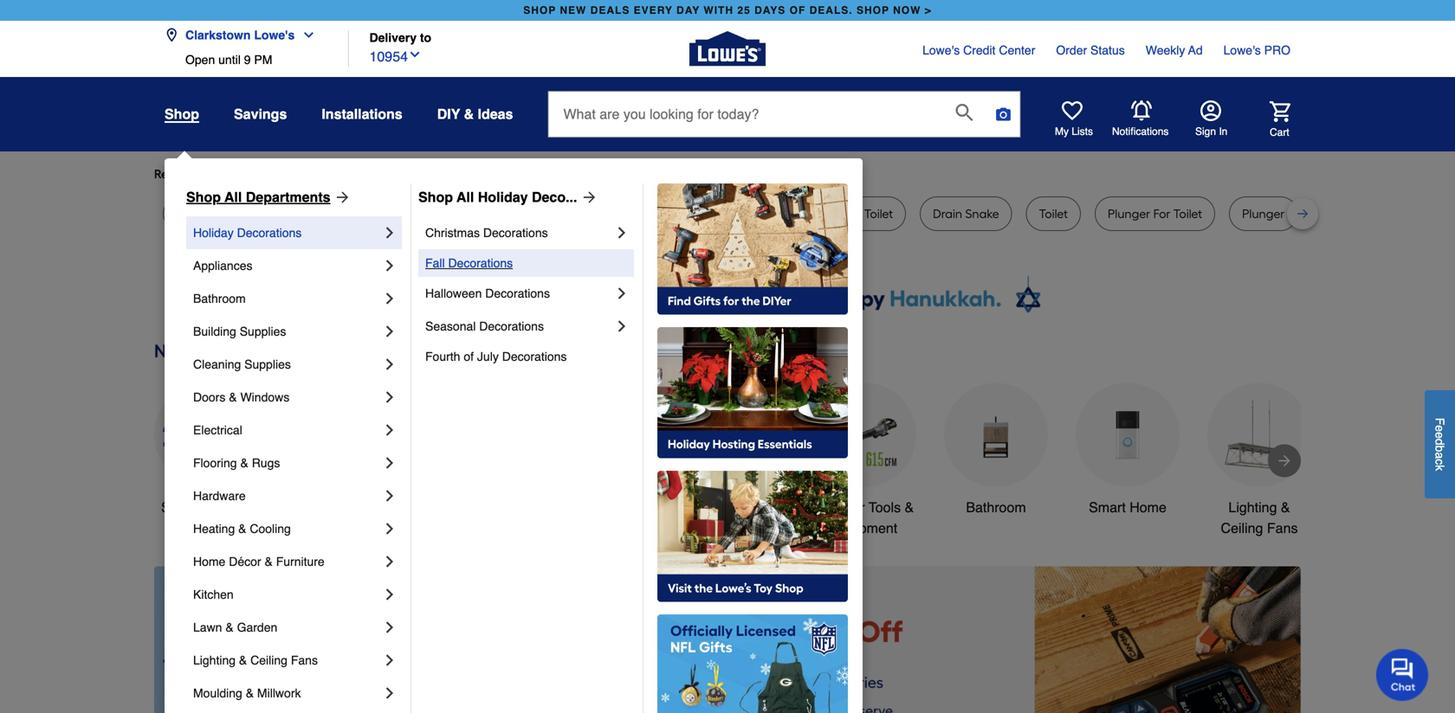 Task type: vqa. For each thing, say whether or not it's contained in the screenshot.
10954
yes



Task type: describe. For each thing, give the bounding box(es) containing it.
doors
[[193, 391, 226, 405]]

tools
[[869, 500, 901, 516]]

find gifts for the diyer. image
[[658, 184, 848, 315]]

lowe's home improvement account image
[[1201, 101, 1222, 121]]

& for lighting & ceiling fans link
[[239, 654, 247, 668]]

pm
[[254, 53, 272, 67]]

shop for shop all deals
[[161, 500, 193, 516]]

sign in button
[[1196, 101, 1228, 139]]

weekly ad
[[1146, 43, 1203, 57]]

5 toilet from the left
[[1174, 207, 1203, 221]]

diy
[[437, 106, 460, 122]]

a
[[1433, 452, 1447, 459]]

chevron right image for flooring & rugs
[[381, 455, 399, 472]]

order
[[1056, 43, 1087, 57]]

center
[[999, 43, 1036, 57]]

& for heating & cooling link
[[238, 522, 246, 536]]

2 shop from the left
[[857, 4, 890, 16]]

rugs
[[252, 457, 280, 470]]

flooring & rugs
[[193, 457, 280, 470]]

plunger for plunger
[[1243, 207, 1285, 221]]

cleaning
[[193, 358, 241, 372]]

diy & ideas button
[[437, 99, 513, 130]]

hardware
[[193, 490, 246, 503]]

décor
[[229, 555, 261, 569]]

& inside the outdoor tools & equipment
[[905, 500, 914, 516]]

lists
[[1072, 126, 1093, 138]]

drain
[[933, 207, 963, 221]]

installations
[[322, 106, 403, 122]]

flooring & rugs link
[[193, 447, 381, 480]]

lowe's pro
[[1224, 43, 1291, 57]]

lowe's for lowe's credit center
[[923, 43, 960, 57]]

my
[[1055, 126, 1069, 138]]

furniture
[[276, 555, 325, 569]]

decorations inside the fourth of july decorations link
[[502, 350, 567, 364]]

snake for drain snake
[[966, 207, 1000, 221]]

toilet for toilet snake
[[281, 207, 310, 221]]

fall decorations link
[[425, 250, 631, 277]]

chevron down image
[[295, 28, 316, 42]]

christmas
[[425, 226, 480, 240]]

shop these last-minute gifts. $99 or less. quantities are limited and won't last. image
[[154, 567, 434, 714]]

you
[[312, 167, 332, 182]]

f e e d b a c k
[[1433, 418, 1447, 471]]

chevron right image for lighting & ceiling fans
[[381, 652, 399, 670]]

2 snake from the left
[[387, 207, 421, 221]]

lowe's home improvement cart image
[[1270, 101, 1291, 122]]

christmas decorations
[[425, 226, 548, 240]]

shop all deals
[[161, 500, 251, 516]]

1 e from the top
[[1433, 426, 1447, 432]]

& for doors & windows link
[[229, 391, 237, 405]]

snake for plumbing
[[387, 207, 496, 221]]

lighting & ceiling fans inside button
[[1221, 500, 1298, 537]]

chevron right image for home décor & furniture
[[381, 554, 399, 571]]

every
[[634, 4, 673, 16]]

chat invite button image
[[1377, 649, 1430, 702]]

decorations for christmas decorations
[[483, 226, 548, 240]]

chevron right image for building supplies
[[381, 323, 399, 341]]

shop for shop all departments
[[186, 189, 221, 205]]

cart
[[1270, 126, 1290, 138]]

c
[[1433, 459, 1447, 465]]

electrical link
[[193, 414, 381, 447]]

1 plumbing from the left
[[444, 207, 496, 221]]

fans inside the lighting & ceiling fans
[[1267, 521, 1298, 537]]

holiday inside "link"
[[193, 226, 234, 240]]

officially licensed n f l gifts. shop now. image
[[658, 615, 848, 714]]

lowe's for lowe's pro
[[1224, 43, 1261, 57]]

delivery
[[370, 31, 417, 45]]

kitchen faucets
[[683, 500, 783, 516]]

recommended searches for you heading
[[154, 165, 1301, 183]]

building
[[193, 325, 236, 339]]

fourth
[[425, 350, 460, 364]]

chevron right image for heating & cooling
[[381, 521, 399, 538]]

fall decorations
[[425, 256, 513, 270]]

equipment
[[832, 521, 898, 537]]

now
[[893, 4, 921, 16]]

all for departments
[[225, 189, 242, 205]]

outdoor
[[815, 500, 865, 516]]

july
[[477, 350, 499, 364]]

home inside button
[[1130, 500, 1167, 516]]

electrical
[[193, 424, 242, 438]]

kitchen faucets button
[[681, 383, 785, 519]]

garden
[[237, 621, 278, 635]]

pro
[[1265, 43, 1291, 57]]

flooring
[[193, 457, 237, 470]]

toilet for toilet auger
[[176, 207, 205, 221]]

25
[[738, 4, 751, 16]]

lighting & ceiling fans button
[[1208, 383, 1312, 539]]

outdoor tools & equipment button
[[813, 383, 917, 539]]

decorations for fall decorations
[[448, 256, 513, 270]]

toilet snake
[[281, 207, 347, 221]]

bathroom button
[[944, 383, 1048, 519]]

open until 9 pm
[[185, 53, 272, 67]]

auger
[[208, 207, 241, 221]]

shop all departments link
[[186, 187, 351, 208]]

doors & windows link
[[193, 381, 381, 414]]

open
[[185, 53, 215, 67]]

lighting & ceiling fans inside lighting & ceiling fans link
[[193, 654, 318, 668]]

lighting inside button
[[1229, 500, 1278, 516]]

cooling
[[250, 522, 291, 536]]

drain snake
[[933, 207, 1000, 221]]

camera image
[[995, 106, 1012, 123]]

shop for shop all holiday deco...
[[418, 189, 453, 205]]

plunger for toilet
[[1108, 207, 1203, 221]]

chevron right image for doors & windows
[[381, 389, 399, 406]]

lowe's pro link
[[1224, 42, 1291, 59]]

chevron right image for appliances
[[381, 257, 399, 275]]

arrow right image inside shop all holiday deco... link
[[577, 189, 598, 206]]

holiday hosting essentials. image
[[658, 328, 848, 459]]

installations button
[[322, 99, 403, 130]]

holiday decorations link
[[193, 217, 381, 250]]

search image
[[956, 104, 973, 121]]

chevron down image
[[408, 48, 422, 62]]

seasonal
[[425, 320, 476, 334]]

heating & cooling link
[[193, 513, 381, 546]]

my lists
[[1055, 126, 1093, 138]]

day
[[677, 4, 700, 16]]

supplies for cleaning supplies
[[244, 358, 291, 372]]

0 vertical spatial holiday
[[478, 189, 528, 205]]

kitchen for kitchen faucets
[[683, 500, 730, 516]]

chevron right image for christmas decorations
[[613, 224, 631, 242]]

10954
[[370, 49, 408, 65]]

weekly ad link
[[1146, 42, 1203, 59]]

all for holiday
[[457, 189, 474, 205]]

decorations for seasonal decorations
[[479, 320, 544, 334]]

days
[[755, 4, 786, 16]]

lowe's home improvement lists image
[[1062, 101, 1083, 121]]

plumbing snake for toilet
[[752, 207, 893, 221]]

lowe's wishes you and your family a happy hanukkah. image
[[154, 276, 1301, 320]]

of
[[464, 350, 474, 364]]

chevron right image for halloween decorations
[[613, 285, 631, 302]]

lawn & garden link
[[193, 612, 381, 645]]



Task type: locate. For each thing, give the bounding box(es) containing it.
plunger
[[1108, 207, 1151, 221], [1243, 207, 1285, 221]]

appliances
[[193, 259, 253, 273]]

0 horizontal spatial lighting & ceiling fans
[[193, 654, 318, 668]]

1 vertical spatial ceiling
[[251, 654, 288, 668]]

shop all holiday deco...
[[418, 189, 577, 205]]

1 vertical spatial fans
[[291, 654, 318, 668]]

0 vertical spatial home
[[1130, 500, 1167, 516]]

0 horizontal spatial plumbing
[[444, 207, 496, 221]]

bathroom inside button
[[966, 500, 1026, 516]]

0 horizontal spatial kitchen
[[193, 588, 234, 602]]

snake for plumbing snake for toilet
[[808, 207, 841, 221]]

1 snake from the left
[[313, 207, 347, 221]]

e
[[1433, 426, 1447, 432], [1433, 432, 1447, 439]]

0 vertical spatial lighting
[[1229, 500, 1278, 516]]

decorations down fall decorations link
[[485, 287, 550, 301]]

hardware link
[[193, 480, 381, 513]]

0 vertical spatial bathroom
[[193, 292, 246, 306]]

1 vertical spatial shop
[[161, 500, 193, 516]]

0 horizontal spatial lighting
[[193, 654, 236, 668]]

status
[[1091, 43, 1125, 57]]

1 horizontal spatial shop
[[857, 4, 890, 16]]

3 snake from the left
[[678, 207, 712, 221]]

order status link
[[1056, 42, 1125, 59]]

notifications
[[1112, 126, 1169, 138]]

location image
[[165, 28, 178, 42]]

lowe's inside button
[[254, 28, 295, 42]]

b
[[1433, 446, 1447, 453]]

heating
[[193, 522, 235, 536]]

1 horizontal spatial lighting
[[1229, 500, 1278, 516]]

1 vertical spatial lighting & ceiling fans
[[193, 654, 318, 668]]

0 horizontal spatial all
[[197, 500, 212, 516]]

decorations inside halloween decorations link
[[485, 287, 550, 301]]

1 horizontal spatial arrow right image
[[1276, 453, 1294, 470]]

9
[[244, 53, 251, 67]]

toilet down sign
[[1174, 207, 1203, 221]]

shop
[[524, 4, 556, 16], [857, 4, 890, 16]]

seasonal decorations
[[425, 320, 544, 334]]

toilet for toilet
[[1039, 207, 1068, 221]]

home décor & furniture link
[[193, 546, 381, 579]]

2 horizontal spatial lowe's
[[1224, 43, 1261, 57]]

decorations down seasonal decorations link
[[502, 350, 567, 364]]

all for deals
[[197, 500, 212, 516]]

2 plunger from the left
[[1243, 207, 1285, 221]]

e up b
[[1433, 432, 1447, 439]]

1 plunger from the left
[[1108, 207, 1151, 221]]

0 horizontal spatial ceiling
[[251, 654, 288, 668]]

1 vertical spatial kitchen
[[193, 588, 234, 602]]

shop up heating
[[161, 500, 193, 516]]

kitchen inside button
[[683, 500, 730, 516]]

toilet down my
[[1039, 207, 1068, 221]]

0 horizontal spatial arrow right image
[[577, 189, 598, 206]]

None search field
[[548, 91, 1021, 154]]

2 toilet from the left
[[281, 207, 310, 221]]

decorations inside the christmas decorations link
[[483, 226, 548, 240]]

recommended
[[154, 167, 238, 182]]

toilet
[[176, 207, 205, 221], [281, 207, 310, 221], [864, 207, 893, 221], [1039, 207, 1068, 221], [1174, 207, 1203, 221]]

lawn & garden
[[193, 621, 278, 635]]

1 horizontal spatial holiday
[[478, 189, 528, 205]]

departments
[[246, 189, 331, 205]]

lighting & ceiling fans link
[[193, 645, 381, 678]]

e up d
[[1433, 426, 1447, 432]]

decorations
[[237, 226, 302, 240], [483, 226, 548, 240], [448, 256, 513, 270], [485, 287, 550, 301], [479, 320, 544, 334], [502, 350, 567, 364]]

1 toilet from the left
[[176, 207, 205, 221]]

kitchen up lawn
[[193, 588, 234, 602]]

bathroom link
[[193, 282, 381, 315]]

0 vertical spatial fans
[[1267, 521, 1298, 537]]

1 vertical spatial supplies
[[244, 358, 291, 372]]

home décor & furniture
[[193, 555, 325, 569]]

decorations inside "holiday decorations" "link"
[[237, 226, 302, 240]]

for inside heading
[[294, 167, 309, 182]]

cart button
[[1246, 101, 1291, 139]]

kitchen for kitchen
[[193, 588, 234, 602]]

lowe's credit center link
[[923, 42, 1036, 59]]

deco...
[[532, 189, 577, 205]]

chevron right image for bathroom
[[381, 290, 399, 308]]

0 vertical spatial lighting & ceiling fans
[[1221, 500, 1298, 537]]

supplies up cleaning supplies
[[240, 325, 286, 339]]

0 horizontal spatial fans
[[291, 654, 318, 668]]

cleaning supplies
[[193, 358, 291, 372]]

decorations inside fall decorations link
[[448, 256, 513, 270]]

plunger for plunger for toilet
[[1108, 207, 1151, 221]]

weekly
[[1146, 43, 1186, 57]]

f
[[1433, 418, 1447, 426]]

decorations inside seasonal decorations link
[[479, 320, 544, 334]]

1 shop from the left
[[524, 4, 556, 16]]

snake for toilet snake
[[313, 207, 347, 221]]

1 vertical spatial arrow right image
[[1276, 453, 1294, 470]]

0 horizontal spatial bathroom
[[193, 292, 246, 306]]

0 horizontal spatial shop
[[524, 4, 556, 16]]

4 snake from the left
[[808, 207, 841, 221]]

0 horizontal spatial home
[[193, 555, 226, 569]]

plumbing up christmas decorations
[[444, 207, 496, 221]]

0 vertical spatial ceiling
[[1221, 521, 1264, 537]]

outdoor tools & equipment
[[815, 500, 914, 537]]

millwork
[[257, 687, 301, 701]]

d
[[1433, 439, 1447, 446]]

0 vertical spatial supplies
[[240, 325, 286, 339]]

chevron right image
[[381, 224, 399, 242], [381, 257, 399, 275], [613, 285, 631, 302], [381, 290, 399, 308], [613, 318, 631, 335], [381, 356, 399, 373], [381, 389, 399, 406], [381, 587, 399, 604], [381, 619, 399, 637]]

1 vertical spatial holiday
[[193, 226, 234, 240]]

decorations down halloween decorations link
[[479, 320, 544, 334]]

0 horizontal spatial lowe's
[[254, 28, 295, 42]]

new deals every day during 25 days of deals image
[[154, 337, 1301, 366]]

halloween
[[425, 287, 482, 301]]

order status
[[1056, 43, 1125, 57]]

4 toilet from the left
[[1039, 207, 1068, 221]]

holiday decorations
[[193, 226, 302, 240]]

lowe's
[[254, 28, 295, 42], [923, 43, 960, 57], [1224, 43, 1261, 57]]

sign in
[[1196, 126, 1228, 138]]

decorations up fall decorations link
[[483, 226, 548, 240]]

f e e d b a c k button
[[1425, 391, 1456, 499]]

1 horizontal spatial kitchen
[[683, 500, 730, 516]]

toilet left drain
[[864, 207, 893, 221]]

0 horizontal spatial plunger
[[1108, 207, 1151, 221]]

decorations for holiday decorations
[[237, 226, 302, 240]]

& for lawn & garden link in the bottom left of the page
[[226, 621, 234, 635]]

smart home
[[1089, 500, 1167, 516]]

bathroom
[[193, 292, 246, 306], [966, 500, 1026, 516]]

supplies up windows
[[244, 358, 291, 372]]

all up snake for plumbing
[[457, 189, 474, 205]]

shop all deals button
[[154, 383, 258, 519]]

appliances link
[[193, 250, 381, 282]]

credit
[[964, 43, 996, 57]]

1 vertical spatial bathroom
[[966, 500, 1026, 516]]

chevron right image for hardware
[[381, 488, 399, 505]]

all up auger
[[225, 189, 242, 205]]

1 horizontal spatial plunger
[[1243, 207, 1285, 221]]

5 snake from the left
[[966, 207, 1000, 221]]

decorations for halloween decorations
[[485, 287, 550, 301]]

1 horizontal spatial all
[[225, 189, 242, 205]]

home
[[1130, 500, 1167, 516], [193, 555, 226, 569]]

1 horizontal spatial ceiling
[[1221, 521, 1264, 537]]

plunger down cart
[[1243, 207, 1285, 221]]

decorations down christmas decorations
[[448, 256, 513, 270]]

10954 button
[[370, 45, 422, 67]]

clarkstown lowe's
[[185, 28, 295, 42]]

ceiling inside the lighting & ceiling fans
[[1221, 521, 1264, 537]]

shop up snake for plumbing
[[418, 189, 453, 205]]

with
[[704, 4, 734, 16]]

savings button
[[234, 99, 287, 130]]

2 e from the top
[[1433, 432, 1447, 439]]

shop all departments
[[186, 189, 331, 205]]

1 horizontal spatial lighting & ceiling fans
[[1221, 500, 1298, 537]]

advertisement region
[[462, 567, 1301, 714]]

chevron right image for moulding & millwork
[[381, 685, 399, 703]]

1 horizontal spatial lowe's
[[923, 43, 960, 57]]

kitchen left faucets
[[683, 500, 730, 516]]

1 shop from the left
[[186, 189, 221, 205]]

Search Query text field
[[549, 92, 942, 137]]

halloween decorations link
[[425, 277, 613, 310]]

moulding & millwork
[[193, 687, 301, 701]]

chevron right image for lawn & garden
[[381, 619, 399, 637]]

1 horizontal spatial plumbing
[[752, 207, 805, 221]]

fall
[[425, 256, 445, 270]]

all inside button
[[197, 500, 212, 516]]

visit the lowe's toy shop. image
[[658, 471, 848, 603]]

chevron right image
[[613, 224, 631, 242], [381, 323, 399, 341], [381, 422, 399, 439], [381, 455, 399, 472], [381, 488, 399, 505], [381, 521, 399, 538], [381, 554, 399, 571], [381, 652, 399, 670], [381, 685, 399, 703]]

seasonal decorations link
[[425, 310, 613, 343]]

shop for shop
[[165, 106, 199, 122]]

1 vertical spatial lighting
[[193, 654, 236, 668]]

chevron right image for kitchen
[[381, 587, 399, 604]]

1 horizontal spatial bathroom
[[966, 500, 1026, 516]]

0 vertical spatial arrow right image
[[577, 189, 598, 206]]

1 horizontal spatial shop
[[418, 189, 453, 205]]

lowe's home improvement notification center image
[[1132, 101, 1152, 121]]

until
[[218, 53, 241, 67]]

0 horizontal spatial holiday
[[193, 226, 234, 240]]

0 horizontal spatial shop
[[186, 189, 221, 205]]

home right smart
[[1130, 500, 1167, 516]]

2 plumbing from the left
[[752, 207, 805, 221]]

1 horizontal spatial home
[[1130, 500, 1167, 516]]

lawn
[[193, 621, 222, 635]]

plunger down notifications
[[1108, 207, 1151, 221]]

windows
[[240, 391, 290, 405]]

chevron right image for electrical
[[381, 422, 399, 439]]

arrow right image
[[577, 189, 598, 206], [1276, 453, 1294, 470]]

3 toilet from the left
[[864, 207, 893, 221]]

holiday
[[478, 189, 528, 205], [193, 226, 234, 240]]

ideas
[[478, 106, 513, 122]]

home down heating
[[193, 555, 226, 569]]

0 vertical spatial shop
[[165, 106, 199, 122]]

decorations down shop all departments link
[[237, 226, 302, 240]]

savings
[[234, 106, 287, 122]]

lowe's credit center
[[923, 43, 1036, 57]]

diy & ideas
[[437, 106, 513, 122]]

toilet left auger
[[176, 207, 205, 221]]

2 horizontal spatial all
[[457, 189, 474, 205]]

christmas decorations link
[[425, 217, 613, 250]]

chevron right image for seasonal decorations
[[613, 318, 631, 335]]

deals.
[[810, 4, 853, 16]]

shop left the now
[[857, 4, 890, 16]]

building supplies link
[[193, 315, 381, 348]]

faucets
[[733, 500, 783, 516]]

& inside "button"
[[464, 106, 474, 122]]

supplies for building supplies
[[240, 325, 286, 339]]

plumbing down recommended searches for you heading
[[752, 207, 805, 221]]

holiday up christmas decorations
[[478, 189, 528, 205]]

shop inside button
[[161, 500, 193, 516]]

in
[[1219, 126, 1228, 138]]

0 vertical spatial kitchen
[[683, 500, 730, 516]]

lowe's left credit
[[923, 43, 960, 57]]

2 shop from the left
[[418, 189, 453, 205]]

1 vertical spatial home
[[193, 555, 226, 569]]

lowe's up the pm
[[254, 28, 295, 42]]

1 horizontal spatial fans
[[1267, 521, 1298, 537]]

lowe's home improvement logo image
[[690, 11, 766, 87]]

shop
[[165, 106, 199, 122], [161, 500, 193, 516]]

shop button
[[165, 106, 199, 123]]

shop down 'open'
[[165, 106, 199, 122]]

toilet auger
[[176, 207, 241, 221]]

my lists link
[[1055, 101, 1093, 139]]

chevron right image for holiday decorations
[[381, 224, 399, 242]]

& for diy & ideas "button"
[[464, 106, 474, 122]]

all up heating
[[197, 500, 212, 516]]

toilet down departments
[[281, 207, 310, 221]]

clarkstown lowe's button
[[165, 18, 323, 53]]

deals
[[591, 4, 630, 16]]

supplies
[[240, 325, 286, 339], [244, 358, 291, 372]]

kitchen link
[[193, 579, 381, 612]]

shop up toilet auger
[[186, 189, 221, 205]]

arrow right image
[[331, 189, 351, 206]]

lowe's left "pro"
[[1224, 43, 1261, 57]]

chevron right image for cleaning supplies
[[381, 356, 399, 373]]

shop
[[186, 189, 221, 205], [418, 189, 453, 205]]

holiday down toilet auger
[[193, 226, 234, 240]]

shop left new
[[524, 4, 556, 16]]

heating & cooling
[[193, 522, 291, 536]]

moulding & millwork link
[[193, 678, 381, 710]]

& for flooring & rugs link
[[240, 457, 249, 470]]

& for moulding & millwork link
[[246, 687, 254, 701]]



